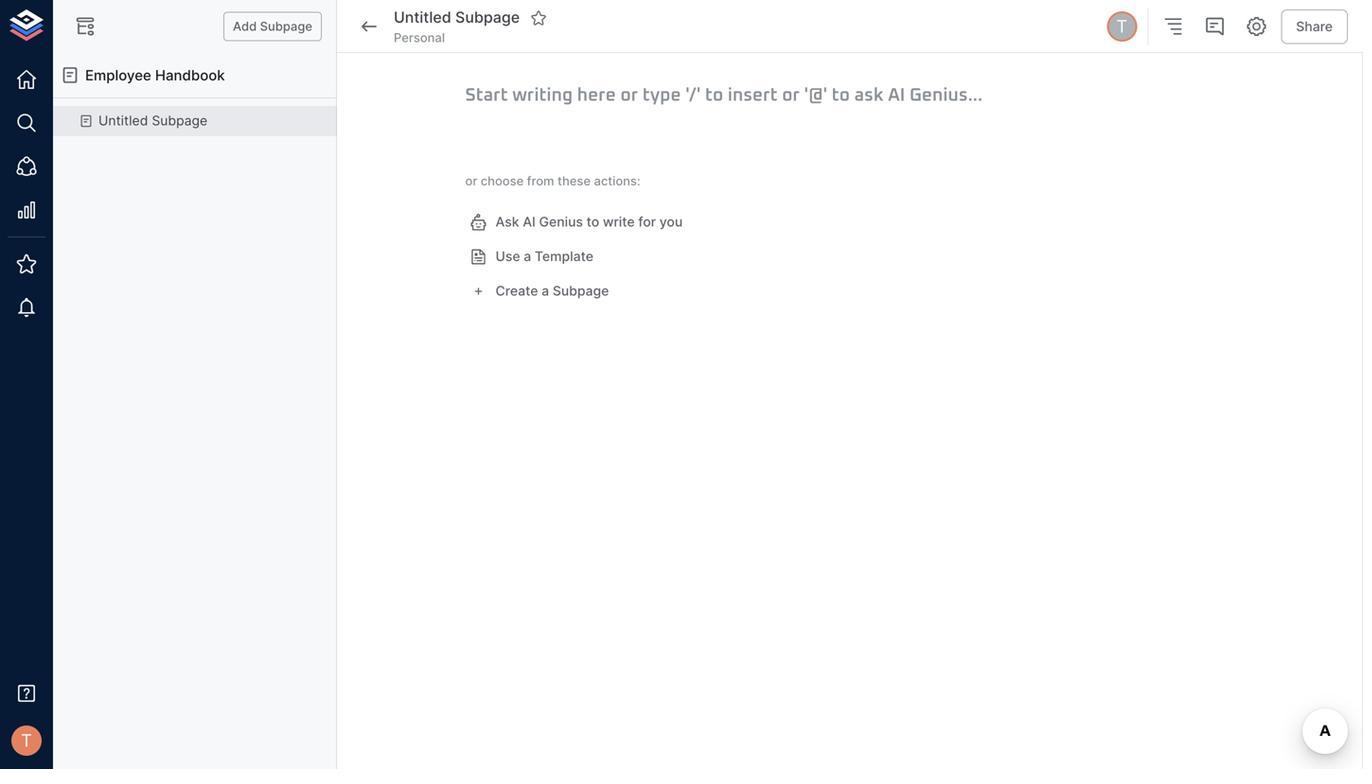 Task type: locate. For each thing, give the bounding box(es) containing it.
employee handbook link
[[53, 53, 337, 98]]

comments image
[[1204, 15, 1226, 38]]

1 horizontal spatial untitled subpage
[[394, 8, 520, 27]]

or choose from these actions:
[[465, 174, 641, 188]]

table of contents image
[[1162, 15, 1185, 38]]

share button
[[1281, 9, 1348, 44]]

untitled down employee
[[98, 113, 148, 129]]

or
[[465, 174, 477, 188]]

ask ai genius to write for you
[[496, 214, 683, 230]]

ai
[[523, 214, 536, 230]]

0 horizontal spatial untitled subpage
[[98, 113, 208, 129]]

go back image
[[358, 15, 381, 38]]

a inside button
[[542, 283, 549, 299]]

subpage
[[455, 8, 520, 27], [260, 19, 312, 34], [152, 113, 208, 129], [553, 283, 609, 299]]

ask
[[496, 214, 519, 230]]

for
[[638, 214, 656, 230]]

1 vertical spatial a
[[542, 283, 549, 299]]

untitled
[[394, 8, 451, 27], [98, 113, 148, 129]]

use a template
[[496, 249, 594, 265]]

add
[[233, 19, 257, 34]]

add subpage
[[233, 19, 312, 34]]

add subpage button
[[223, 12, 322, 41]]

t
[[1117, 16, 1128, 37], [21, 731, 32, 752]]

untitled subpage up personal
[[394, 8, 520, 27]]

you
[[660, 214, 683, 230]]

1 horizontal spatial untitled
[[394, 8, 451, 27]]

untitled subpage down employee handbook
[[98, 113, 208, 129]]

untitled up personal
[[394, 8, 451, 27]]

choose
[[481, 174, 524, 188]]

a for create
[[542, 283, 549, 299]]

a right 'use'
[[524, 249, 531, 265]]

0 vertical spatial t button
[[1104, 9, 1140, 44]]

0 horizontal spatial a
[[524, 249, 531, 265]]

a
[[524, 249, 531, 265], [542, 283, 549, 299]]

1 horizontal spatial t
[[1117, 16, 1128, 37]]

these
[[558, 174, 591, 188]]

0 vertical spatial t
[[1117, 16, 1128, 37]]

0 vertical spatial a
[[524, 249, 531, 265]]

a right the create at top left
[[542, 283, 549, 299]]

employee
[[85, 67, 151, 84]]

use a template button
[[465, 240, 601, 274]]

1 horizontal spatial a
[[542, 283, 549, 299]]

0 horizontal spatial untitled
[[98, 113, 148, 129]]

create a subpage
[[496, 283, 609, 299]]

create a subpage button
[[465, 274, 617, 309]]

0 vertical spatial untitled
[[394, 8, 451, 27]]

1 vertical spatial untitled subpage
[[98, 113, 208, 129]]

settings image
[[1245, 15, 1268, 38]]

0 horizontal spatial t button
[[6, 720, 47, 762]]

0 horizontal spatial t
[[21, 731, 32, 752]]

subpage left 'favorite' image on the left top of the page
[[455, 8, 520, 27]]

favorite image
[[530, 9, 547, 26]]

untitled subpage
[[394, 8, 520, 27], [98, 113, 208, 129]]

1 vertical spatial t
[[21, 731, 32, 752]]

a inside button
[[524, 249, 531, 265]]

employee handbook
[[85, 67, 225, 84]]

t button
[[1104, 9, 1140, 44], [6, 720, 47, 762]]

1 vertical spatial t button
[[6, 720, 47, 762]]

1 horizontal spatial t button
[[1104, 9, 1140, 44]]

hide wiki image
[[74, 15, 97, 38]]



Task type: vqa. For each thing, say whether or not it's contained in the screenshot.
T 'button' to the top
yes



Task type: describe. For each thing, give the bounding box(es) containing it.
from
[[527, 174, 554, 188]]

subpage down template
[[553, 283, 609, 299]]

actions:
[[594, 174, 641, 188]]

share
[[1296, 18, 1333, 34]]

untitled subpage link
[[98, 112, 208, 130]]

1 vertical spatial untitled
[[98, 113, 148, 129]]

ask ai genius to write for you button
[[465, 205, 690, 240]]

subpage down handbook
[[152, 113, 208, 129]]

personal link
[[394, 29, 445, 46]]

write
[[603, 214, 635, 230]]

personal
[[394, 30, 445, 45]]

handbook
[[155, 67, 225, 84]]

0 vertical spatial untitled subpage
[[394, 8, 520, 27]]

genius
[[539, 214, 583, 230]]

a for use
[[524, 249, 531, 265]]

to
[[587, 214, 599, 230]]

create
[[496, 283, 538, 299]]

template
[[535, 249, 594, 265]]

use
[[496, 249, 520, 265]]

subpage right the add
[[260, 19, 312, 34]]



